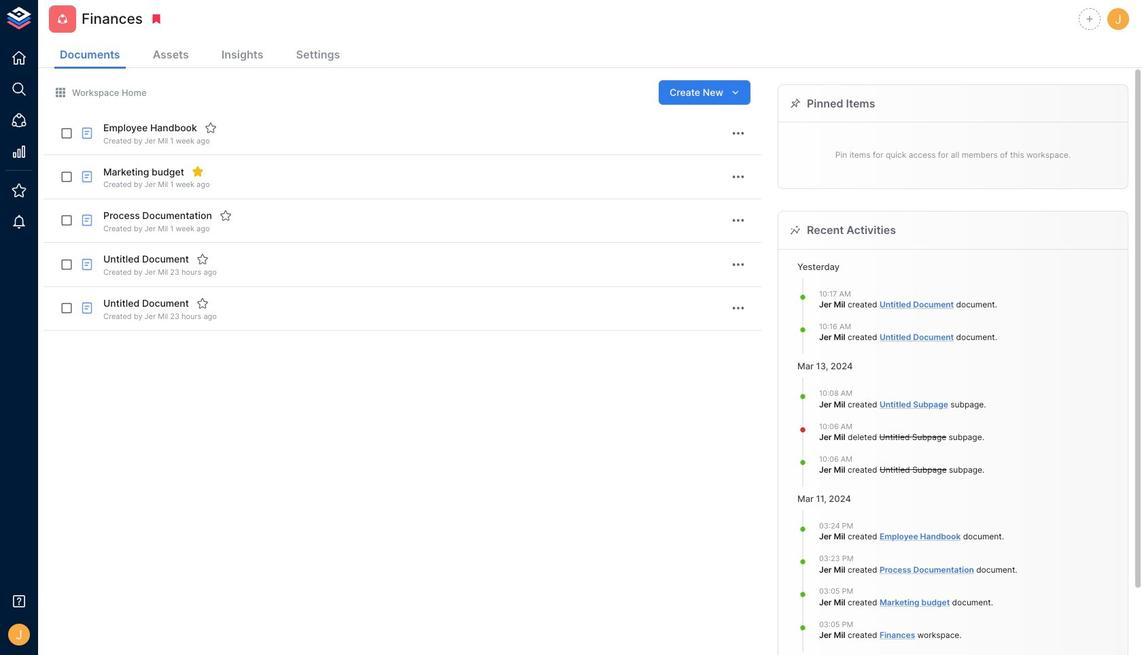 Task type: locate. For each thing, give the bounding box(es) containing it.
remove bookmark image
[[150, 13, 163, 25]]

0 vertical spatial favorite image
[[205, 122, 217, 134]]

2 vertical spatial favorite image
[[197, 253, 209, 265]]

remove favorite image
[[192, 166, 204, 178]]

favorite image
[[205, 122, 217, 134], [220, 209, 232, 222], [197, 253, 209, 265]]

1 vertical spatial favorite image
[[220, 209, 232, 222]]

favorite image
[[197, 297, 209, 309]]



Task type: vqa. For each thing, say whether or not it's contained in the screenshot.
Workspace Name text box
no



